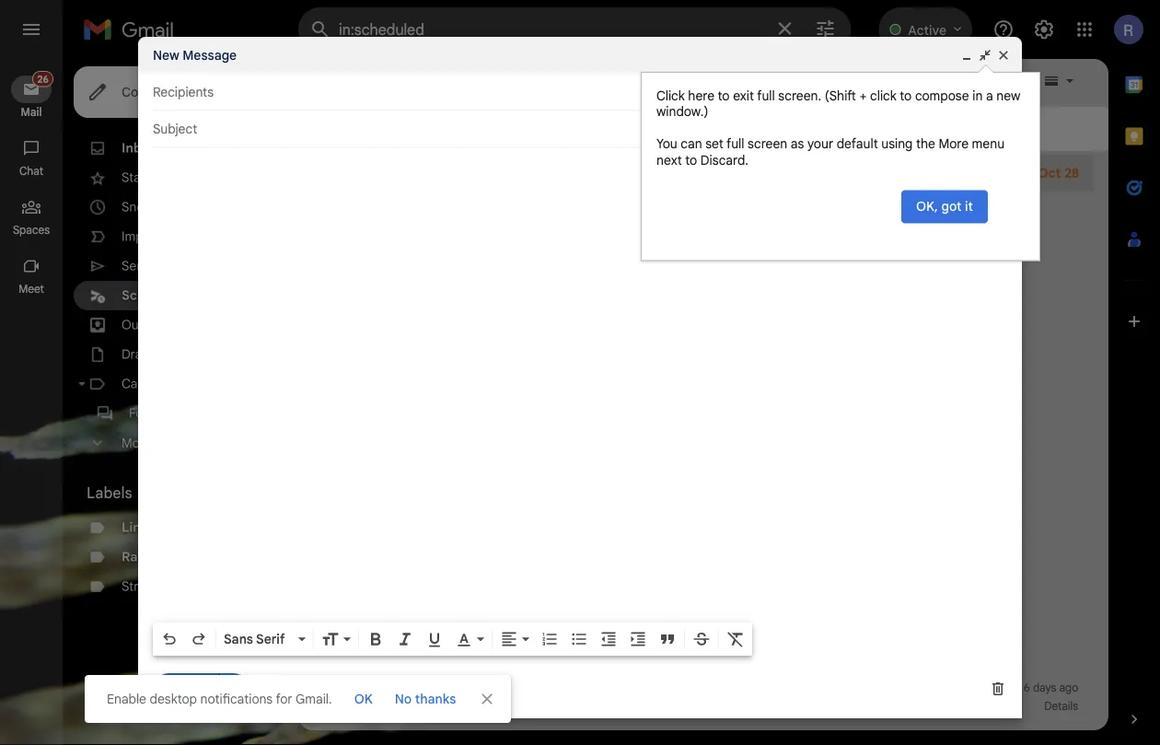Task type: describe. For each thing, give the bounding box(es) containing it.
chat
[[19, 164, 43, 178]]

redo ‪(⌘y)‬ image
[[190, 630, 208, 648]]

1 gb from the left
[[337, 700, 353, 713]]

refresh image
[[368, 72, 387, 90]]

categories
[[122, 376, 185, 392]]

ago
[[1060, 681, 1079, 695]]

details link
[[1045, 700, 1079, 713]]

compose button
[[74, 66, 201, 118]]

important link
[[122, 228, 179, 245]]

last account activity: 6 days ago details
[[914, 681, 1079, 713]]

😿 image
[[730, 166, 746, 182]]

linkedin link
[[122, 519, 176, 536]]

bold ‪(⌘b)‬ image
[[367, 630, 385, 648]]

details
[[1045, 700, 1079, 713]]

starred link
[[122, 169, 165, 186]]

linkedin
[[122, 519, 176, 536]]

at
[[551, 121, 562, 137]]

their
[[566, 121, 593, 137]]

a
[[986, 87, 993, 104]]

compose
[[122, 84, 179, 100]]

drafts link
[[122, 346, 157, 362]]

used
[[400, 700, 424, 713]]

notifications
[[200, 691, 273, 707]]

bulleted list ‪(⌘⇧8)‬ image
[[570, 630, 589, 648]]

next
[[657, 152, 682, 168]]

mail heading
[[0, 105, 63, 120]]

time.
[[660, 121, 690, 137]]

exit
[[733, 87, 754, 104]]

(shift
[[825, 87, 856, 104]]

sent
[[522, 121, 547, 137]]

0.01 gb of 15 gb used
[[313, 700, 424, 713]]

28
[[1065, 165, 1079, 181]]

window.)
[[657, 104, 709, 120]]

click
[[657, 87, 685, 104]]

toggle split pane mode image
[[1043, 72, 1061, 90]]

6
[[1024, 681, 1030, 695]]

compose
[[915, 87, 969, 104]]

meet heading
[[0, 282, 63, 297]]

0 horizontal spatial scheduled
[[122, 287, 188, 303]]

clear search image
[[767, 10, 803, 47]]

ok,
[[916, 198, 938, 215]]

your
[[808, 136, 834, 152]]

main content containing messages in scheduled will be sent at their scheduled time.
[[298, 59, 1109, 730]]

2 gb from the left
[[382, 700, 397, 713]]

click here to exit full screen. (shift + click to compose in a new window.)
[[657, 87, 1021, 120]]

last
[[914, 681, 936, 695]]

labels heading
[[87, 484, 262, 502]]

sans
[[224, 631, 253, 647]]

Subject field
[[153, 120, 1008, 138]]

labels
[[87, 484, 132, 502]]

new
[[997, 87, 1021, 104]]

hey june! miss you!
[[597, 165, 715, 181]]

chat heading
[[0, 164, 63, 179]]

here
[[688, 87, 715, 104]]

settings image
[[1033, 18, 1055, 41]]

footer containing last account activity: 6 days ago
[[298, 679, 1094, 716]]

sans serif
[[224, 631, 285, 647]]

italic ‪(⌘i)‬ image
[[396, 630, 414, 648]]

message
[[183, 47, 237, 63]]

stripe link
[[122, 578, 156, 595]]

2 horizontal spatial to
[[900, 87, 912, 104]]

1 horizontal spatial to
[[718, 87, 730, 104]]

activity:
[[982, 681, 1021, 695]]

spaces heading
[[0, 223, 63, 238]]

discard.
[[701, 152, 749, 168]]

formatting options toolbar
[[153, 623, 752, 656]]

+
[[860, 87, 867, 104]]

Message Body text field
[[153, 157, 1008, 617]]

account
[[939, 681, 979, 695]]

ok, got it button
[[902, 190, 988, 223]]

outbox
[[122, 317, 165, 333]]

recipients
[[153, 84, 214, 100]]

full inside you can set full screen as your default using the more menu next to discard.
[[727, 136, 745, 152]]

it
[[965, 198, 974, 215]]

sent link
[[122, 258, 148, 274]]

oct 28
[[1038, 165, 1079, 181]]

serif
[[256, 631, 285, 647]]

hey
[[597, 165, 620, 181]]

pop out image
[[978, 48, 993, 63]]

of
[[355, 700, 366, 713]]

desktop
[[150, 691, 197, 707]]

no
[[395, 691, 412, 707]]

important
[[122, 228, 179, 245]]

menu
[[972, 136, 1005, 152]]

can
[[681, 136, 702, 152]]

search in mail image
[[304, 13, 337, 46]]

strikethrough ‪(⌘⇧x)‬ image
[[693, 630, 711, 648]]



Task type: locate. For each thing, give the bounding box(es) containing it.
will
[[482, 121, 500, 137]]

to inside you can set full screen as your default using the more menu next to discard.
[[686, 152, 697, 168]]

1 horizontal spatial scheduled
[[416, 121, 479, 137]]

messages
[[341, 121, 400, 137]]

snoozed
[[122, 199, 173, 215]]

0 vertical spatial in
[[973, 87, 983, 104]]

to right next
[[686, 152, 697, 168]]

sans serif option
[[220, 630, 295, 648]]

in inside main content
[[403, 121, 413, 137]]

advanced search options image
[[807, 10, 844, 47]]

more right the
[[939, 136, 969, 152]]

alert
[[29, 42, 1131, 723]]

you
[[657, 136, 678, 152]]

row
[[298, 155, 1094, 192]]

messages in scheduled will be sent at their scheduled time.
[[341, 121, 690, 137]]

no thanks
[[395, 691, 456, 707]]

0 horizontal spatial to
[[686, 152, 697, 168]]

categories link
[[122, 376, 185, 392]]

in right messages
[[403, 121, 413, 137]]

forums link
[[129, 405, 172, 421]]

screen.
[[779, 87, 822, 104]]

send
[[171, 681, 202, 697]]

indent more ‪(⌘])‬ image
[[629, 630, 647, 648]]

minimize image
[[960, 48, 974, 63]]

gmail.
[[296, 691, 332, 707]]

scheduled link
[[122, 287, 188, 303]]

0 vertical spatial scheduled
[[416, 121, 479, 137]]

0 horizontal spatial more
[[122, 435, 152, 451]]

new message dialog
[[138, 37, 1022, 718]]

random
[[122, 549, 173, 565]]

more inside you can set full screen as your default using the more menu next to discard.
[[939, 136, 969, 152]]

you!
[[687, 165, 712, 181]]

in left a
[[973, 87, 983, 104]]

set
[[706, 136, 724, 152]]

more down forums link
[[122, 435, 152, 451]]

0 horizontal spatial in
[[403, 121, 413, 137]]

scheduled left will
[[416, 121, 479, 137]]

Search in mail search field
[[298, 7, 851, 52]]

scheduled up the outbox
[[122, 287, 188, 303]]

full right the set
[[727, 136, 745, 152]]

0 vertical spatial full
[[757, 87, 775, 104]]

gb left of on the bottom of the page
[[337, 700, 353, 713]]

hey june! miss you! link
[[553, 164, 1014, 182]]

screen
[[748, 136, 788, 152]]

starred
[[122, 169, 165, 186]]

15
[[369, 700, 379, 713]]

in inside click here to exit full screen. (shift + click to compose in a new window.)
[[973, 87, 983, 104]]

navigation containing mail
[[0, 59, 64, 745]]

main menu image
[[20, 18, 42, 41]]

inbox
[[122, 140, 157, 156]]

miss
[[657, 165, 684, 181]]

to
[[718, 87, 730, 104], [900, 87, 912, 104], [686, 152, 697, 168]]

1 horizontal spatial full
[[757, 87, 775, 104]]

ok, got it
[[916, 198, 974, 215]]

june!
[[622, 165, 654, 181]]

ok link
[[347, 682, 380, 716]]

scheduled
[[416, 121, 479, 137], [122, 287, 188, 303]]

1 horizontal spatial gb
[[382, 700, 397, 713]]

gb right 15
[[382, 700, 397, 713]]

outbox link
[[122, 317, 165, 333]]

1 vertical spatial more
[[122, 435, 152, 451]]

enable desktop notifications for gmail.
[[107, 691, 332, 707]]

1 horizontal spatial in
[[973, 87, 983, 104]]

using
[[882, 136, 913, 152]]

enable
[[107, 691, 146, 707]]

to left "exit"
[[718, 87, 730, 104]]

as
[[791, 136, 804, 152]]

more inside button
[[122, 435, 152, 451]]

indent less ‪(⌘[)‬ image
[[600, 630, 618, 648]]

0 horizontal spatial full
[[727, 136, 745, 152]]

alert dialog
[[641, 64, 1041, 261]]

footer
[[298, 679, 1094, 716]]

random link
[[122, 549, 173, 565]]

quote ‪(⌘⇧9)‬ image
[[659, 630, 677, 648]]

forums
[[129, 405, 172, 421]]

alert dialog containing click here to exit full screen. (shift + click to compose in a new window.)
[[641, 64, 1041, 261]]

numbered list ‪(⌘⇧7)‬ image
[[541, 630, 559, 648]]

scheduled inside main content
[[416, 121, 479, 137]]

full right "exit"
[[757, 87, 775, 104]]

be
[[504, 121, 519, 137]]

1 vertical spatial scheduled
[[122, 287, 188, 303]]

full inside click here to exit full screen. (shift + click to compose in a new window.)
[[757, 87, 775, 104]]

underline ‪(⌘u)‬ image
[[426, 631, 444, 649]]

1 vertical spatial in
[[403, 121, 413, 137]]

inbox link
[[122, 140, 157, 156]]

follow link to manage storage image
[[432, 697, 450, 716]]

default
[[837, 136, 878, 152]]

drafts
[[122, 346, 157, 362]]

mail
[[21, 105, 42, 119]]

more button
[[74, 428, 287, 458]]

days
[[1033, 681, 1057, 695]]

oct
[[1038, 165, 1061, 181]]

no thanks link
[[387, 682, 463, 716]]

sent
[[122, 258, 148, 274]]

0.01
[[313, 700, 335, 713]]

remove formatting ‪(⌘\)‬ image
[[727, 630, 745, 648]]

close image
[[997, 48, 1011, 63]]

row containing hey june! miss you!
[[298, 155, 1094, 192]]

to right click
[[900, 87, 912, 104]]

undo ‪(⌘z)‬ image
[[160, 630, 179, 648]]

new
[[153, 47, 179, 63]]

scheduled
[[596, 121, 657, 137]]

got
[[942, 198, 962, 215]]

1 horizontal spatial more
[[939, 136, 969, 152]]

0 horizontal spatial gb
[[337, 700, 353, 713]]

new message
[[153, 47, 237, 63]]

stripe
[[122, 578, 156, 595]]

0 vertical spatial more
[[939, 136, 969, 152]]

thanks
[[415, 691, 456, 707]]

click
[[870, 87, 897, 104]]

26
[[264, 141, 276, 155]]

main content
[[298, 59, 1109, 730]]

send button
[[153, 673, 219, 706]]

navigation
[[0, 59, 64, 745]]

1 vertical spatial full
[[727, 136, 745, 152]]

mail, 26 unread messages image
[[31, 76, 52, 93]]

ok
[[354, 691, 373, 707]]

you can set full screen as your default using the more menu next to discard.
[[657, 136, 1005, 168]]

spaces
[[13, 223, 50, 237]]

row inside main content
[[298, 155, 1094, 192]]

in
[[973, 87, 983, 104], [403, 121, 413, 137]]

for
[[276, 691, 293, 707]]

alert containing enable desktop notifications for gmail.
[[29, 42, 1131, 723]]

discard draft ‪(⌘⇧d)‬ image
[[989, 680, 1008, 698]]

tab list
[[1109, 59, 1160, 679]]

full
[[757, 87, 775, 104], [727, 136, 745, 152]]

more
[[939, 136, 969, 152], [122, 435, 152, 451]]



Task type: vqa. For each thing, say whether or not it's contained in the screenshot.
rightmost the in
yes



